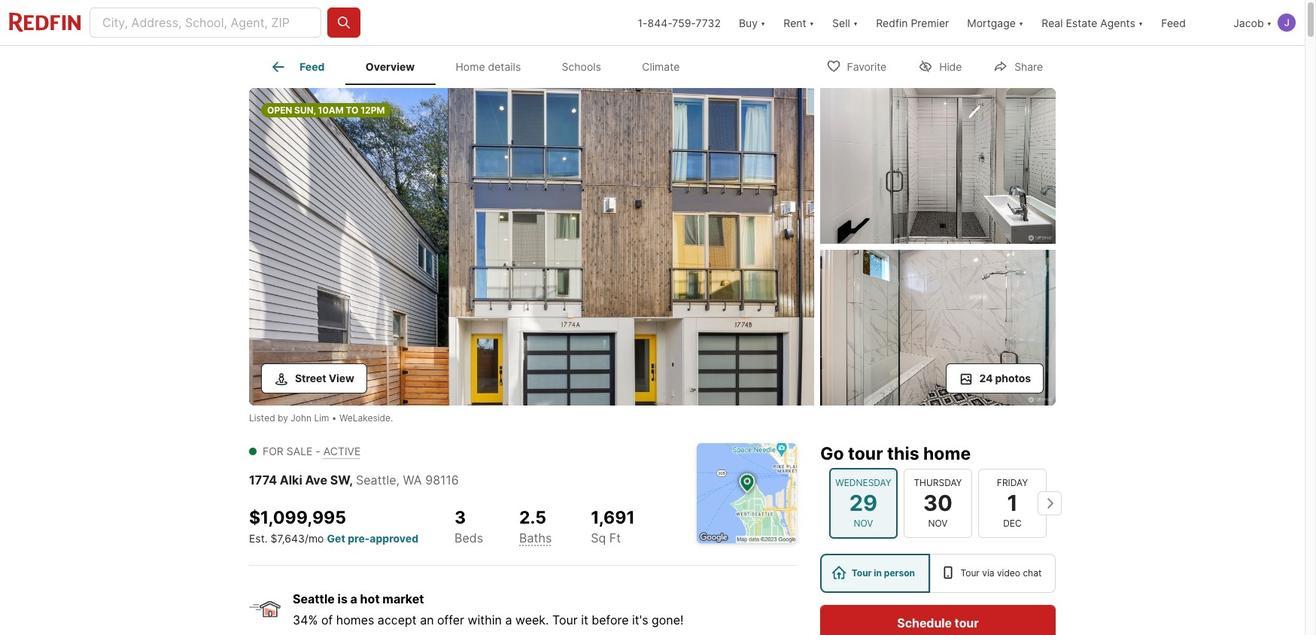 Task type: describe. For each thing, give the bounding box(es) containing it.
is
[[338, 591, 348, 606]]

get
[[327, 532, 345, 545]]

offer
[[437, 612, 464, 628]]

real estate agents ▾ link
[[1042, 0, 1143, 45]]

real estate agents ▾ button
[[1033, 0, 1152, 45]]

to
[[346, 105, 359, 116]]

submit search image
[[336, 15, 351, 30]]

hide button
[[906, 50, 975, 81]]

within
[[468, 612, 502, 628]]

home details
[[456, 60, 521, 73]]

buy
[[739, 16, 758, 29]]

share
[[1015, 60, 1043, 73]]

accept
[[378, 612, 417, 628]]

1-
[[638, 16, 648, 29]]

dec
[[1003, 518, 1022, 529]]

climate
[[642, 60, 680, 73]]

overview tab
[[345, 49, 435, 85]]

tour in person option
[[820, 554, 930, 593]]

home details tab
[[435, 49, 541, 85]]

for
[[263, 445, 284, 458]]

chat
[[1023, 567, 1042, 579]]

tour for schedule
[[955, 616, 979, 631]]

▾ for jacob ▾
[[1267, 16, 1272, 29]]

home
[[456, 60, 485, 73]]

sell
[[832, 16, 850, 29]]

estate
[[1066, 16, 1098, 29]]

details
[[488, 60, 521, 73]]

street view button
[[261, 364, 367, 394]]

24
[[980, 372, 993, 385]]

$7,643
[[271, 532, 305, 545]]

24 photos
[[980, 372, 1031, 385]]

29
[[850, 490, 878, 516]]

sq
[[591, 530, 606, 545]]

2.5
[[519, 507, 547, 528]]

▾ for rent ▾
[[810, 16, 814, 29]]

open sun, 10am to 12pm
[[267, 105, 385, 116]]

buy ▾ button
[[739, 0, 766, 45]]

overview
[[366, 60, 415, 73]]

sun,
[[294, 105, 316, 116]]

lim
[[314, 412, 329, 424]]

beds
[[455, 530, 483, 545]]

real estate agents ▾
[[1042, 16, 1143, 29]]

▾ inside dropdown button
[[1139, 16, 1143, 29]]

street view
[[295, 372, 354, 385]]

nov for 30
[[928, 518, 948, 529]]

tour for tour via video chat
[[961, 567, 980, 579]]

feed inside "tab list"
[[300, 60, 325, 73]]

user photo image
[[1278, 14, 1296, 32]]

feed button
[[1152, 0, 1225, 45]]

seattle inside seattle is a hot market 34% of homes accept an offer within a week. tour it before it's gone!
[[293, 591, 335, 606]]

1 horizontal spatial seattle
[[356, 473, 396, 488]]

view
[[329, 372, 354, 385]]

person
[[884, 567, 915, 579]]

wednesday 29 nov
[[836, 477, 892, 529]]

market
[[383, 591, 424, 606]]

rent ▾ button
[[784, 0, 814, 45]]

baths link
[[519, 530, 552, 545]]

jacob ▾
[[1234, 16, 1272, 29]]

10am
[[318, 105, 344, 116]]

0 horizontal spatial a
[[350, 591, 357, 606]]

tour in person
[[852, 567, 915, 579]]

for sale - active
[[263, 445, 361, 458]]

premier
[[911, 16, 949, 29]]

-
[[316, 445, 320, 458]]

ft
[[609, 530, 621, 545]]

1-844-759-7732 link
[[638, 16, 721, 29]]

1
[[1007, 490, 1018, 516]]

ave
[[305, 473, 327, 488]]

schedule tour button
[[820, 605, 1056, 635]]

rent
[[784, 16, 807, 29]]

1-844-759-7732
[[638, 16, 721, 29]]

1,691 sq ft
[[591, 507, 635, 545]]

tour via video chat option
[[930, 554, 1056, 593]]

next image
[[1038, 491, 1062, 515]]

rent ▾ button
[[775, 0, 823, 45]]

tour for go
[[848, 443, 883, 464]]

sell ▾ button
[[832, 0, 858, 45]]

redfin premier button
[[867, 0, 958, 45]]

est.
[[249, 532, 268, 545]]

1 vertical spatial a
[[505, 612, 512, 628]]

welakeside.
[[339, 412, 393, 424]]

it
[[581, 612, 588, 628]]

thursday
[[914, 477, 962, 488]]

jacob
[[1234, 16, 1264, 29]]

sw
[[330, 473, 349, 488]]

mortgage ▾ button
[[958, 0, 1033, 45]]

buy ▾
[[739, 16, 766, 29]]

go tour this home
[[820, 443, 971, 464]]

12pm
[[361, 105, 385, 116]]



Task type: vqa. For each thing, say whether or not it's contained in the screenshot.
"3 Beds"
yes



Task type: locate. For each thing, give the bounding box(es) containing it.
mortgage
[[967, 16, 1016, 29]]

0 vertical spatial tour
[[848, 443, 883, 464]]

gone!
[[652, 612, 684, 628]]

baths
[[519, 530, 552, 545]]

4 ▾ from the left
[[1019, 16, 1024, 29]]

30
[[923, 490, 953, 516]]

tour inside option
[[852, 567, 872, 579]]

759-
[[672, 16, 696, 29]]

nov down 30
[[928, 518, 948, 529]]

map entry image
[[697, 443, 797, 543]]

nov inside wednesday 29 nov
[[854, 518, 873, 529]]

schools
[[562, 60, 601, 73]]

wa
[[403, 473, 422, 488]]

in
[[874, 567, 882, 579]]

0 horizontal spatial ,
[[349, 473, 353, 488]]

listed by john lim • welakeside.
[[249, 412, 393, 424]]

1 vertical spatial feed
[[300, 60, 325, 73]]

, down active link
[[349, 473, 353, 488]]

tour for tour in person
[[852, 567, 872, 579]]

▾ left user photo
[[1267, 16, 1272, 29]]

photos
[[995, 372, 1031, 385]]

3 ▾ from the left
[[853, 16, 858, 29]]

friday 1 dec
[[997, 477, 1028, 529]]

john
[[291, 412, 312, 424]]

tab list
[[249, 46, 712, 85]]

tour
[[848, 443, 883, 464], [955, 616, 979, 631]]

None button
[[829, 468, 898, 539], [904, 469, 972, 538], [978, 469, 1047, 538], [829, 468, 898, 539], [904, 469, 972, 538], [978, 469, 1047, 538]]

pre-
[[348, 532, 370, 545]]

, left 'wa'
[[396, 473, 400, 488]]

of
[[321, 612, 333, 628]]

tab list containing feed
[[249, 46, 712, 85]]

nov for 29
[[854, 518, 873, 529]]

1774 alki ave sw, seattle, wa 98116 image
[[249, 88, 814, 406], [820, 88, 1056, 244], [820, 250, 1056, 406]]

tour
[[852, 567, 872, 579], [961, 567, 980, 579], [552, 612, 578, 628]]

2.5 baths
[[519, 507, 552, 545]]

0 vertical spatial a
[[350, 591, 357, 606]]

open
[[267, 105, 292, 116]]

seattle is a hot market 34% of homes accept an offer within a week. tour it before it's gone!
[[293, 591, 684, 628]]

video
[[997, 567, 1021, 579]]

0 vertical spatial feed
[[1161, 16, 1186, 29]]

agents
[[1101, 16, 1136, 29]]

this
[[887, 443, 919, 464]]

before
[[592, 612, 629, 628]]

hide
[[939, 60, 962, 73]]

via
[[982, 567, 995, 579]]

0 horizontal spatial tour
[[848, 443, 883, 464]]

98116
[[425, 473, 459, 488]]

nov inside thursday 30 nov
[[928, 518, 948, 529]]

2 nov from the left
[[928, 518, 948, 529]]

/mo
[[305, 532, 324, 545]]

it's
[[632, 612, 648, 628]]

real
[[1042, 16, 1063, 29]]

▾ right sell
[[853, 16, 858, 29]]

1 vertical spatial seattle
[[293, 591, 335, 606]]

schools tab
[[541, 49, 622, 85]]

open sun, 10am to 12pm link
[[249, 88, 814, 409]]

1 horizontal spatial nov
[[928, 518, 948, 529]]

feed up sun,
[[300, 60, 325, 73]]

1 horizontal spatial tour
[[955, 616, 979, 631]]

0 horizontal spatial seattle
[[293, 591, 335, 606]]

feed right the agents
[[1161, 16, 1186, 29]]

a right is
[[350, 591, 357, 606]]

tour inside seattle is a hot market 34% of homes accept an offer within a week. tour it before it's gone!
[[552, 612, 578, 628]]

▾ for mortgage ▾
[[1019, 16, 1024, 29]]

1774
[[249, 473, 277, 488]]

tour left via
[[961, 567, 980, 579]]

mortgage ▾ button
[[967, 0, 1024, 45]]

street
[[295, 372, 326, 385]]

get pre-approved link
[[327, 532, 419, 545]]

1 ▾ from the left
[[761, 16, 766, 29]]

tour up wednesday
[[848, 443, 883, 464]]

sell ▾
[[832, 16, 858, 29]]

1,691
[[591, 507, 635, 528]]

list box
[[820, 554, 1056, 593]]

climate tab
[[622, 49, 700, 85]]

5 ▾ from the left
[[1139, 16, 1143, 29]]

week.
[[516, 612, 549, 628]]

friday
[[997, 477, 1028, 488]]

2 ▾ from the left
[[810, 16, 814, 29]]

34%
[[293, 612, 318, 628]]

an
[[420, 612, 434, 628]]

City, Address, School, Agent, ZIP search field
[[90, 8, 321, 38]]

listed
[[249, 412, 275, 424]]

3
[[455, 507, 466, 528]]

seattle up 34%
[[293, 591, 335, 606]]

tour via video chat
[[961, 567, 1042, 579]]

▾ right the agents
[[1139, 16, 1143, 29]]

▾ for sell ▾
[[853, 16, 858, 29]]

1774 alki ave sw , seattle , wa 98116
[[249, 473, 459, 488]]

sell ▾ button
[[823, 0, 867, 45]]

1 horizontal spatial feed
[[1161, 16, 1186, 29]]

seattle left 'wa'
[[356, 473, 396, 488]]

go
[[820, 443, 844, 464]]

0 horizontal spatial tour
[[552, 612, 578, 628]]

a
[[350, 591, 357, 606], [505, 612, 512, 628]]

1 horizontal spatial a
[[505, 612, 512, 628]]

tour inside button
[[955, 616, 979, 631]]

1 nov from the left
[[854, 518, 873, 529]]

1 horizontal spatial ,
[[396, 473, 400, 488]]

▾ right buy
[[761, 16, 766, 29]]

3 beds
[[455, 507, 483, 545]]

sale
[[287, 445, 313, 458]]

▾ right mortgage
[[1019, 16, 1024, 29]]

favorite
[[847, 60, 887, 73]]

feed link
[[270, 58, 325, 76]]

feed
[[1161, 16, 1186, 29], [300, 60, 325, 73]]

nov
[[854, 518, 873, 529], [928, 518, 948, 529]]

favorite button
[[813, 50, 900, 81]]

list box containing tour in person
[[820, 554, 1056, 593]]

1 horizontal spatial tour
[[852, 567, 872, 579]]

feed inside button
[[1161, 16, 1186, 29]]

▾
[[761, 16, 766, 29], [810, 16, 814, 29], [853, 16, 858, 29], [1019, 16, 1024, 29], [1139, 16, 1143, 29], [1267, 16, 1272, 29]]

1 , from the left
[[349, 473, 353, 488]]

0 vertical spatial seattle
[[356, 473, 396, 488]]

▾ for buy ▾
[[761, 16, 766, 29]]

tour left the in
[[852, 567, 872, 579]]

mortgage ▾
[[967, 16, 1024, 29]]

2 horizontal spatial tour
[[961, 567, 980, 579]]

844-
[[648, 16, 672, 29]]

0 horizontal spatial nov
[[854, 518, 873, 529]]

schedule tour
[[897, 616, 979, 631]]

▾ right rent
[[810, 16, 814, 29]]

nov down 29
[[854, 518, 873, 529]]

,
[[349, 473, 353, 488], [396, 473, 400, 488]]

share button
[[981, 50, 1056, 81]]

0 horizontal spatial feed
[[300, 60, 325, 73]]

a left week.
[[505, 612, 512, 628]]

homes
[[336, 612, 374, 628]]

6 ▾ from the left
[[1267, 16, 1272, 29]]

tour left it on the bottom left
[[552, 612, 578, 628]]

1 vertical spatial tour
[[955, 616, 979, 631]]

tour right schedule
[[955, 616, 979, 631]]

2 , from the left
[[396, 473, 400, 488]]

tour inside option
[[961, 567, 980, 579]]



